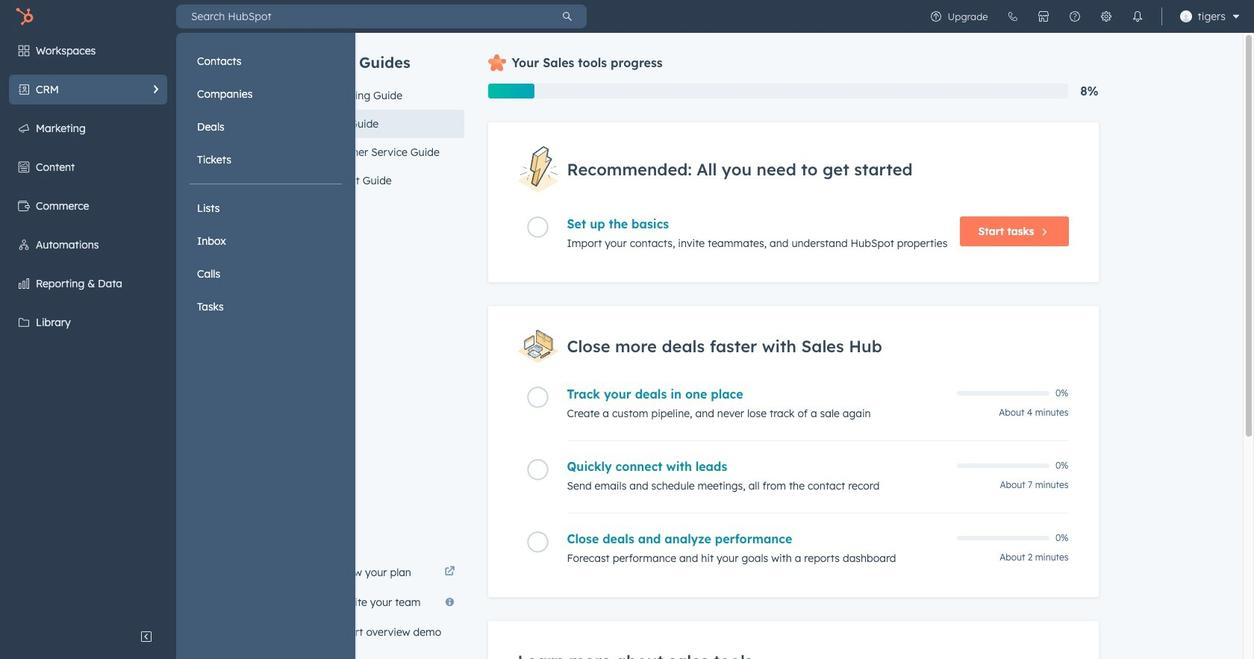 Task type: locate. For each thing, give the bounding box(es) containing it.
menu
[[921, 0, 1246, 33], [0, 33, 356, 659], [190, 46, 342, 322]]

help image
[[1069, 10, 1081, 22]]

progress bar
[[488, 84, 535, 99]]

notifications image
[[1132, 10, 1144, 22]]

Search HubSpot search field
[[176, 4, 548, 28]]

marketplaces image
[[1038, 10, 1050, 22]]



Task type: describe. For each thing, give the bounding box(es) containing it.
link opens in a new window image
[[445, 564, 455, 582]]

howard n/a image
[[1180, 10, 1192, 22]]

link opens in a new window image
[[445, 567, 455, 578]]

settings image
[[1101, 10, 1112, 22]]

user guides element
[[312, 33, 464, 195]]



Task type: vqa. For each thing, say whether or not it's contained in the screenshot.
Marketing
no



